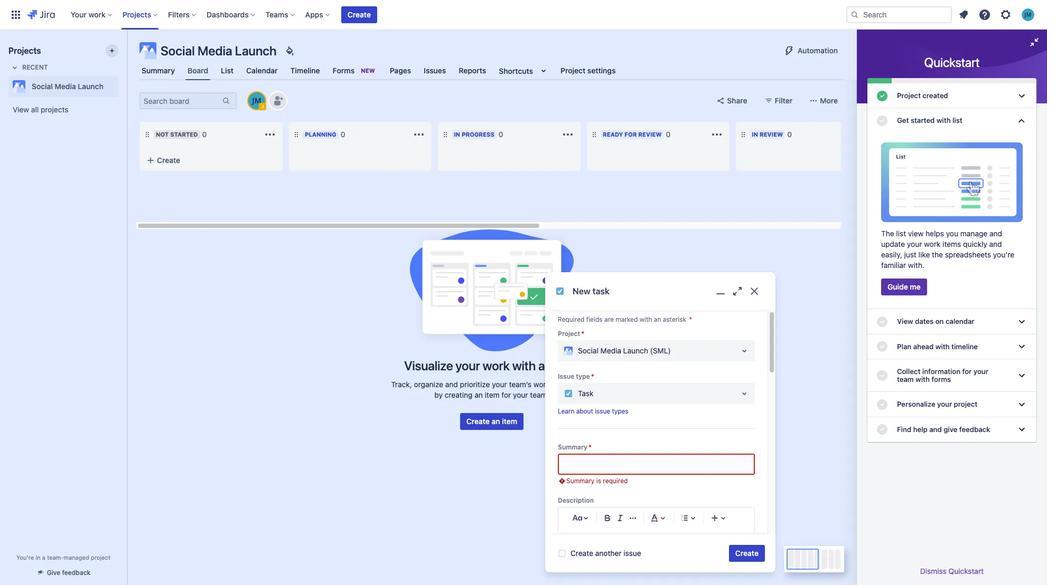 Task type: describe. For each thing, give the bounding box(es) containing it.
2 horizontal spatial social
[[578, 347, 599, 356]]

2 horizontal spatial launch
[[623, 347, 648, 356]]

your work button
[[67, 6, 116, 23]]

0 horizontal spatial create button
[[140, 151, 283, 170]]

dashboards button
[[203, 6, 259, 23]]

shortcuts
[[499, 66, 533, 75]]

checked image for project
[[876, 90, 889, 102]]

Search board text field
[[141, 94, 221, 108]]

for inside collect information for your team with forms
[[962, 368, 972, 376]]

column actions menu image for 0
[[413, 128, 425, 141]]

calendar
[[946, 318, 975, 326]]

projects button
[[119, 6, 162, 23]]

notifications image
[[957, 8, 970, 21]]

view
[[908, 230, 924, 239]]

view for view dates on calendar
[[897, 318, 913, 326]]

personalize your project button
[[868, 393, 1037, 418]]

1 column actions menu image from the left
[[264, 128, 276, 141]]

0 for in progress 0
[[499, 130, 503, 139]]

recent
[[22, 63, 48, 71]]

teams button
[[262, 6, 299, 23]]

started for with
[[911, 116, 935, 125]]

search image
[[851, 10, 859, 19]]

0 vertical spatial quickstart
[[924, 55, 980, 70]]

settings image
[[1000, 8, 1012, 21]]

0 vertical spatial media
[[198, 43, 232, 58]]

issue for another
[[624, 549, 641, 558]]

dismiss
[[920, 567, 947, 576]]

learn about issue types
[[558, 408, 628, 416]]

items
[[943, 240, 961, 249]]

find
[[897, 426, 911, 434]]

creating
[[445, 391, 473, 400]]

progress
[[462, 131, 494, 138]]

filter
[[775, 96, 793, 105]]

1 horizontal spatial launch
[[235, 43, 277, 58]]

new for new
[[361, 67, 375, 74]]

work.
[[534, 380, 552, 389]]

collapse recent projects image
[[8, 61, 21, 74]]

dismiss quickstart link
[[920, 567, 984, 576]]

tab list containing board
[[133, 61, 851, 80]]

primary element
[[6, 0, 846, 29]]

chevron image for get started with list
[[1016, 115, 1028, 127]]

project settings link
[[559, 61, 618, 80]]

0 horizontal spatial a
[[42, 555, 45, 562]]

help
[[913, 426, 928, 434]]

personalize your project
[[897, 401, 978, 409]]

teams
[[266, 10, 288, 19]]

in for in review 0
[[752, 131, 758, 138]]

forms
[[333, 66, 355, 75]]

board
[[548, 359, 580, 374]]

collect information for your team with forms button
[[868, 360, 1037, 393]]

* right asterisk
[[689, 316, 692, 324]]

list link
[[219, 61, 236, 80]]

work inside the list view helps you manage and update your work items quickly and easily, just like the spreadsheets you're familiar with.
[[924, 240, 941, 249]]

project for project created
[[897, 91, 921, 100]]

not started 0
[[156, 130, 207, 139]]

you're
[[16, 555, 34, 562]]

feedback inside the find help and give feedback dropdown button
[[959, 426, 990, 434]]

2 vertical spatial project
[[558, 330, 580, 338]]

item inside track, organize and prioritize your team's work. get started by creating an item for your team.
[[485, 391, 500, 400]]

0 for in review 0
[[787, 130, 792, 139]]

project inside dropdown button
[[954, 401, 978, 409]]

projects inside dropdown button
[[122, 10, 151, 19]]

calendar
[[246, 66, 278, 75]]

discard & close image
[[748, 285, 761, 298]]

* down required
[[581, 330, 584, 338]]

give
[[47, 570, 60, 577]]

checked image for personalize
[[876, 399, 889, 412]]

2 vertical spatial media
[[601, 347, 621, 356]]

minimize image
[[1028, 36, 1041, 49]]

get started with list
[[897, 116, 963, 125]]

more button
[[803, 92, 844, 109]]

social media launch link
[[8, 76, 114, 97]]

types
[[612, 408, 628, 416]]

with up "team's"
[[512, 359, 536, 374]]

ready for review 0
[[603, 130, 671, 139]]

project for project settings
[[561, 66, 586, 75]]

issue
[[558, 373, 574, 381]]

chevron image for view dates on calendar
[[1016, 316, 1028, 329]]

list inside the list view helps you manage and update your work items quickly and easily, just like the spreadsheets you're familiar with.
[[896, 230, 906, 239]]

give feedback button
[[30, 565, 97, 582]]

italic ⌘i image
[[614, 513, 627, 525]]

automation
[[798, 46, 838, 55]]

you're
[[993, 251, 1014, 260]]

2 horizontal spatial an
[[654, 316, 661, 324]]

banner containing your work
[[0, 0, 1047, 30]]

guide
[[888, 283, 908, 292]]

collect information for your team with forms
[[897, 368, 989, 384]]

planning
[[305, 131, 336, 138]]

find help and give feedback
[[897, 426, 990, 434]]

personalize
[[897, 401, 936, 409]]

with right marked
[[640, 316, 652, 324]]

checked image for find
[[876, 424, 889, 436]]

minimize image
[[714, 285, 727, 298]]

create another issue
[[571, 549, 641, 558]]

pages link
[[388, 61, 413, 80]]

project created button
[[868, 83, 1037, 108]]

list
[[221, 66, 234, 75]]

new task
[[573, 287, 610, 296]]

with down the project created dropdown button
[[937, 116, 951, 125]]

get inside get started with list dropdown button
[[897, 116, 909, 125]]

team's
[[509, 380, 532, 389]]

dates
[[915, 318, 934, 326]]

your work
[[71, 10, 106, 19]]

* up summary is required
[[589, 444, 592, 452]]

team
[[897, 376, 914, 384]]

create inside button
[[466, 417, 490, 426]]

* right type
[[591, 373, 594, 381]]

an inside the create an item button
[[492, 417, 500, 426]]

another
[[595, 549, 622, 558]]

started for 0
[[170, 131, 198, 138]]

review
[[638, 131, 662, 138]]

asterisk
[[663, 316, 686, 324]]

apps
[[305, 10, 323, 19]]

media inside 'social media launch' link
[[55, 82, 76, 91]]

dashboards
[[207, 10, 249, 19]]

in
[[36, 555, 41, 562]]

track,
[[391, 380, 412, 389]]

more formatting image
[[627, 513, 639, 525]]

quickly
[[963, 240, 987, 249]]

find help and give feedback button
[[868, 418, 1037, 443]]

your up prioritize
[[456, 359, 480, 374]]

1 vertical spatial quickstart
[[949, 567, 984, 576]]

0 horizontal spatial social
[[32, 82, 53, 91]]

with right ahead
[[936, 343, 950, 351]]

team-
[[47, 555, 64, 562]]

open image for social media launch (sml)
[[738, 345, 751, 358]]

organize
[[414, 380, 443, 389]]

project settings
[[561, 66, 616, 75]]

your down "team's"
[[513, 391, 528, 400]]

get inside track, organize and prioritize your team's work. get started by creating an item for your team.
[[554, 380, 566, 389]]

apps button
[[302, 6, 334, 23]]

your up find help and give feedback
[[937, 401, 952, 409]]

guide me
[[888, 283, 921, 292]]

shortcuts button
[[497, 61, 552, 80]]

are
[[604, 316, 614, 324]]

like
[[919, 251, 930, 260]]

view all projects
[[13, 105, 68, 114]]

jeremy miller image
[[248, 92, 265, 109]]

summary for summary *
[[558, 444, 588, 452]]

me
[[910, 283, 921, 292]]

filters button
[[165, 6, 200, 23]]

projects
[[41, 105, 68, 114]]



Task type: vqa. For each thing, say whether or not it's contained in the screenshot.
recently related to Viewed recently
no



Task type: locate. For each thing, give the bounding box(es) containing it.
issue for about
[[595, 408, 610, 416]]

started inside get started with list dropdown button
[[911, 116, 935, 125]]

0 horizontal spatial column actions menu image
[[264, 128, 276, 141]]

for inside ready for review 0
[[625, 131, 637, 138]]

checked image left plan
[[876, 341, 889, 354]]

1 open image from the top
[[738, 345, 751, 358]]

0 right the review
[[666, 130, 671, 139]]

checked image inside "plan ahead with timeline" dropdown button
[[876, 341, 889, 354]]

1 horizontal spatial work
[[483, 359, 510, 374]]

1 vertical spatial checked image
[[876, 370, 889, 383]]

1 vertical spatial item
[[502, 417, 517, 426]]

sidebar navigation image
[[115, 42, 138, 63]]

checked image for get
[[876, 115, 889, 127]]

work
[[88, 10, 106, 19], [924, 240, 941, 249], [483, 359, 510, 374]]

1 checked image from the top
[[876, 115, 889, 127]]

1 horizontal spatial in
[[752, 131, 758, 138]]

text styles image
[[571, 513, 584, 525]]

the
[[932, 251, 943, 260]]

open image
[[738, 345, 751, 358], [738, 388, 751, 401]]

2 horizontal spatial started
[[911, 116, 935, 125]]

checked image inside the find help and give feedback dropdown button
[[876, 424, 889, 436]]

0 horizontal spatial projects
[[8, 46, 41, 55]]

feedback inside give feedback button
[[62, 570, 91, 577]]

checked image down guide
[[876, 316, 889, 329]]

you're in a team-managed project
[[16, 555, 110, 562]]

required
[[558, 316, 585, 324]]

2 horizontal spatial create button
[[729, 546, 765, 563]]

0 horizontal spatial column actions menu image
[[413, 128, 425, 141]]

0 vertical spatial a
[[538, 359, 545, 374]]

in for in progress 0
[[454, 131, 460, 138]]

bold ⌘b image
[[601, 513, 614, 525]]

prioritize
[[460, 380, 490, 389]]

projects
[[122, 10, 151, 19], [8, 46, 41, 55]]

new right "forms"
[[361, 67, 375, 74]]

set background color image
[[283, 44, 296, 57]]

1 vertical spatial for
[[962, 368, 972, 376]]

social media launch (sml)
[[578, 347, 671, 356]]

filter button
[[758, 92, 799, 109]]

started up task
[[568, 380, 593, 389]]

get started with list button
[[868, 108, 1037, 133]]

the list view helps you manage and update your work items quickly and easily, just like the spreadsheets you're familiar with.
[[881, 230, 1014, 270]]

launch
[[235, 43, 277, 58], [78, 82, 103, 91], [623, 347, 648, 356]]

0 vertical spatial work
[[88, 10, 106, 19]]

column actions menu image right collapse image at the top left of page
[[413, 128, 425, 141]]

new left task
[[573, 287, 591, 296]]

an left asterisk
[[654, 316, 661, 324]]

your down the visualize your work with a board
[[492, 380, 507, 389]]

checked image
[[876, 90, 889, 102], [876, 316, 889, 329], [876, 341, 889, 354], [876, 399, 889, 412]]

required
[[603, 478, 628, 486]]

settings
[[587, 66, 616, 75]]

2 vertical spatial an
[[492, 417, 500, 426]]

project left settings
[[561, 66, 586, 75]]

the
[[881, 230, 894, 239]]

go full screen image
[[731, 285, 744, 298]]

column actions menu image
[[413, 128, 425, 141], [711, 128, 723, 141]]

4 chevron image from the top
[[1016, 370, 1028, 383]]

0 horizontal spatial started
[[170, 131, 198, 138]]

update
[[881, 240, 905, 249]]

in left review
[[752, 131, 758, 138]]

learn about issue types link
[[558, 408, 628, 416]]

task
[[593, 287, 610, 296]]

1 horizontal spatial column actions menu image
[[562, 128, 574, 141]]

0 right review
[[787, 130, 792, 139]]

create button inside primary element
[[341, 6, 377, 23]]

timeline
[[952, 343, 978, 351]]

1 horizontal spatial new
[[573, 287, 591, 296]]

dismiss quickstart
[[920, 567, 984, 576]]

summary for summary
[[142, 66, 175, 75]]

Search field
[[846, 6, 952, 23]]

0 vertical spatial new
[[361, 67, 375, 74]]

2 vertical spatial for
[[502, 391, 511, 400]]

chevron image inside view dates on calendar dropdown button
[[1016, 316, 1028, 329]]

4 0 from the left
[[666, 130, 671, 139]]

column actions menu image for for
[[711, 128, 723, 141]]

0 vertical spatial issue
[[595, 408, 610, 416]]

2 vertical spatial launch
[[623, 347, 648, 356]]

*
[[689, 316, 692, 324], [581, 330, 584, 338], [591, 373, 594, 381], [589, 444, 592, 452]]

chevron image
[[1016, 90, 1028, 102], [1016, 115, 1028, 127], [1016, 316, 1028, 329], [1016, 370, 1028, 383], [1016, 399, 1028, 412], [1016, 424, 1028, 436]]

project inside dropdown button
[[897, 91, 921, 100]]

in inside in review 0
[[752, 131, 758, 138]]

give feedback
[[47, 570, 91, 577]]

an down prioritize
[[475, 391, 483, 400]]

0 vertical spatial feedback
[[959, 426, 990, 434]]

2 horizontal spatial work
[[924, 240, 941, 249]]

0 horizontal spatial new
[[361, 67, 375, 74]]

media up list
[[198, 43, 232, 58]]

5 0 from the left
[[787, 130, 792, 139]]

checked image for collect
[[876, 370, 889, 383]]

started inside 'not started 0'
[[170, 131, 198, 138]]

3 checked image from the top
[[876, 424, 889, 436]]

work up track, organize and prioritize your team's work. get started by creating an item for your team.
[[483, 359, 510, 374]]

social
[[161, 43, 195, 58], [32, 82, 53, 91], [578, 347, 599, 356]]

issues link
[[422, 61, 448, 80]]

automation image
[[783, 44, 796, 57]]

easily,
[[881, 251, 902, 260]]

your inside the list view helps you manage and update your work items quickly and easily, just like the spreadsheets you're familiar with.
[[907, 240, 922, 249]]

and up you're
[[989, 240, 1002, 249]]

created
[[923, 91, 948, 100]]

error image
[[558, 478, 566, 486]]

issue type *
[[558, 373, 594, 381]]

ahead
[[913, 343, 934, 351]]

1 vertical spatial create button
[[140, 151, 283, 170]]

5 chevron image from the top
[[1016, 399, 1028, 412]]

project up the find help and give feedback dropdown button
[[954, 401, 978, 409]]

2 column actions menu image from the left
[[562, 128, 574, 141]]

2 horizontal spatial for
[[962, 368, 972, 376]]

social up summary link
[[161, 43, 195, 58]]

quickstart
[[924, 55, 980, 70], [949, 567, 984, 576]]

ready
[[603, 131, 623, 138]]

0 horizontal spatial feedback
[[62, 570, 91, 577]]

0 horizontal spatial launch
[[78, 82, 103, 91]]

item down track, organize and prioritize your team's work. get started by creating an item for your team.
[[502, 417, 517, 426]]

information
[[922, 368, 961, 376]]

in inside 'in progress 0'
[[454, 131, 460, 138]]

plan ahead with timeline
[[897, 343, 978, 351]]

your inside collect information for your team with forms
[[974, 368, 989, 376]]

1 horizontal spatial item
[[502, 417, 517, 426]]

appswitcher icon image
[[10, 8, 22, 21]]

work right your
[[88, 10, 106, 19]]

item inside button
[[502, 417, 517, 426]]

an inside track, organize and prioritize your team's work. get started by creating an item for your team.
[[475, 391, 483, 400]]

add people image
[[272, 95, 284, 107]]

project left created on the right top of page
[[897, 91, 921, 100]]

checked image inside get started with list dropdown button
[[876, 115, 889, 127]]

banner
[[0, 0, 1047, 30]]

3 checked image from the top
[[876, 341, 889, 354]]

chevron image for personalize your project
[[1016, 399, 1028, 412]]

1 horizontal spatial projects
[[122, 10, 151, 19]]

feedback right the give
[[959, 426, 990, 434]]

chevron image inside the project created dropdown button
[[1016, 90, 1028, 102]]

0 horizontal spatial media
[[55, 82, 76, 91]]

1 horizontal spatial view
[[897, 318, 913, 326]]

launch left (sml)
[[623, 347, 648, 356]]

for inside track, organize and prioritize your team's work. get started by creating an item for your team.
[[502, 391, 511, 400]]

0 vertical spatial checked image
[[876, 115, 889, 127]]

0 horizontal spatial issue
[[595, 408, 610, 416]]

checked image
[[876, 115, 889, 127], [876, 370, 889, 383], [876, 424, 889, 436]]

a up work.
[[538, 359, 545, 374]]

chevron image for project created
[[1016, 90, 1028, 102]]

chevron image inside personalize your project dropdown button
[[1016, 399, 1028, 412]]

spreadsheets
[[945, 251, 991, 260]]

with.
[[908, 261, 925, 270]]

2 column actions menu image from the left
[[711, 128, 723, 141]]

filters
[[168, 10, 190, 19]]

learn
[[558, 408, 575, 416]]

0 vertical spatial social media launch
[[161, 43, 277, 58]]

project down required
[[558, 330, 580, 338]]

checked image left team
[[876, 370, 889, 383]]

3 chevron image from the top
[[1016, 316, 1028, 329]]

1 vertical spatial a
[[42, 555, 45, 562]]

collect
[[897, 368, 921, 376]]

an down track, organize and prioritize your team's work. get started by creating an item for your team.
[[492, 417, 500, 426]]

your
[[71, 10, 87, 19]]

0 horizontal spatial work
[[88, 10, 106, 19]]

projects up recent
[[8, 46, 41, 55]]

and inside track, organize and prioritize your team's work. get started by creating an item for your team.
[[445, 380, 458, 389]]

column actions menu image down "add people" image
[[264, 128, 276, 141]]

1 horizontal spatial column actions menu image
[[711, 128, 723, 141]]

1 column actions menu image from the left
[[413, 128, 425, 141]]

and right manage
[[990, 230, 1002, 239]]

2 vertical spatial social
[[578, 347, 599, 356]]

view dates on calendar
[[897, 318, 975, 326]]

required fields are marked with an asterisk *
[[558, 316, 692, 324]]

4 checked image from the top
[[876, 399, 889, 412]]

your down view
[[907, 240, 922, 249]]

2 in from the left
[[752, 131, 758, 138]]

1 vertical spatial project
[[91, 555, 110, 562]]

1 in from the left
[[454, 131, 460, 138]]

share
[[727, 96, 747, 105]]

2 vertical spatial checked image
[[876, 424, 889, 436]]

planning 0
[[305, 130, 345, 139]]

0 horizontal spatial project
[[91, 555, 110, 562]]

item
[[485, 391, 500, 400], [502, 417, 517, 426]]

1 horizontal spatial a
[[538, 359, 545, 374]]

1 vertical spatial view
[[897, 318, 913, 326]]

1 horizontal spatial social
[[161, 43, 195, 58]]

2 vertical spatial work
[[483, 359, 510, 374]]

1 vertical spatial media
[[55, 82, 76, 91]]

view left 'all' at the top left of page
[[13, 105, 29, 114]]

feedback down managed
[[62, 570, 91, 577]]

list inside dropdown button
[[953, 116, 963, 125]]

view dates on calendar button
[[868, 310, 1037, 335]]

None text field
[[559, 456, 754, 475]]

0 horizontal spatial for
[[502, 391, 511, 400]]

in progress 0
[[454, 130, 503, 139]]

0 vertical spatial list
[[953, 116, 963, 125]]

2 vertical spatial summary
[[566, 478, 595, 486]]

with inside collect information for your team with forms
[[916, 376, 930, 384]]

new task image
[[556, 287, 564, 296]]

chevron image inside get started with list dropdown button
[[1016, 115, 1028, 127]]

6 chevron image from the top
[[1016, 424, 1028, 436]]

0 vertical spatial create button
[[341, 6, 377, 23]]

an
[[654, 316, 661, 324], [475, 391, 483, 400], [492, 417, 500, 426]]

quickstart right dismiss
[[949, 567, 984, 576]]

with right team
[[916, 376, 930, 384]]

for down "team's"
[[502, 391, 511, 400]]

create an item button
[[460, 414, 524, 431]]

1 vertical spatial started
[[170, 131, 198, 138]]

3 0 from the left
[[499, 130, 503, 139]]

issue left types
[[595, 408, 610, 416]]

view inside view dates on calendar dropdown button
[[897, 318, 913, 326]]

checked image for view
[[876, 316, 889, 329]]

projects up sidebar navigation image
[[122, 10, 151, 19]]

give
[[944, 426, 958, 434]]

task
[[578, 389, 594, 398]]

0 vertical spatial launch
[[235, 43, 277, 58]]

1 horizontal spatial media
[[198, 43, 232, 58]]

timeline link
[[288, 61, 322, 80]]

view left dates
[[897, 318, 913, 326]]

1 vertical spatial summary
[[558, 444, 588, 452]]

1 horizontal spatial issue
[[624, 549, 641, 558]]

issue
[[595, 408, 610, 416], [624, 549, 641, 558]]

help image
[[979, 8, 991, 21]]

0 vertical spatial for
[[625, 131, 637, 138]]

timeline
[[290, 66, 320, 75]]

automation button
[[777, 42, 844, 59]]

media up view all projects 'link'
[[55, 82, 76, 91]]

1 horizontal spatial for
[[625, 131, 637, 138]]

on
[[936, 318, 944, 326]]

create project image
[[108, 46, 116, 55]]

your profile and settings image
[[1022, 8, 1035, 21]]

project right managed
[[91, 555, 110, 562]]

open image for task
[[738, 388, 751, 401]]

2 vertical spatial create button
[[729, 546, 765, 563]]

familiar
[[881, 261, 906, 270]]

0 vertical spatial item
[[485, 391, 500, 400]]

summary *
[[558, 444, 592, 452]]

2 chevron image from the top
[[1016, 115, 1028, 127]]

get down the project created
[[897, 116, 909, 125]]

1 horizontal spatial get
[[897, 116, 909, 125]]

checked image left the project created
[[876, 90, 889, 102]]

view inside view all projects 'link'
[[13, 105, 29, 114]]

type
[[576, 373, 590, 381]]

social media launch
[[161, 43, 277, 58], [32, 82, 103, 91]]

share button
[[710, 92, 754, 109]]

social down project *
[[578, 347, 599, 356]]

2 checked image from the top
[[876, 370, 889, 383]]

media down are
[[601, 347, 621, 356]]

chevron image for find help and give feedback
[[1016, 424, 1028, 436]]

1 0 from the left
[[202, 130, 207, 139]]

chevron image for collect information for your team with forms
[[1016, 370, 1028, 383]]

review
[[760, 131, 783, 138]]

1 chevron image from the top
[[1016, 90, 1028, 102]]

helps
[[926, 230, 944, 239]]

0 vertical spatial social
[[161, 43, 195, 58]]

work inside dropdown button
[[88, 10, 106, 19]]

launch left add to starred image
[[78, 82, 103, 91]]

media
[[198, 43, 232, 58], [55, 82, 76, 91], [601, 347, 621, 356]]

in left the progress
[[454, 131, 460, 138]]

list up update
[[896, 230, 906, 239]]

about
[[576, 408, 593, 416]]

forms
[[932, 376, 951, 384]]

0 vertical spatial get
[[897, 116, 909, 125]]

description
[[558, 497, 594, 505]]

1 vertical spatial projects
[[8, 46, 41, 55]]

(sml)
[[650, 347, 671, 356]]

1 checked image from the top
[[876, 90, 889, 102]]

just
[[904, 251, 917, 260]]

and left the give
[[929, 426, 942, 434]]

chevron image inside collect information for your team with forms dropdown button
[[1016, 370, 1028, 383]]

track, organize and prioritize your team's work. get started by creating an item for your team.
[[391, 380, 593, 400]]

1 vertical spatial launch
[[78, 82, 103, 91]]

summary inside summary link
[[142, 66, 175, 75]]

work down helps
[[924, 240, 941, 249]]

get right work.
[[554, 380, 566, 389]]

0 horizontal spatial in
[[454, 131, 460, 138]]

a right in
[[42, 555, 45, 562]]

1 horizontal spatial list
[[953, 116, 963, 125]]

with
[[937, 116, 951, 125], [640, 316, 652, 324], [936, 343, 950, 351], [512, 359, 536, 374], [916, 376, 930, 384]]

column actions menu image left ready
[[562, 128, 574, 141]]

summary up search board text box at the left
[[142, 66, 175, 75]]

chevron image
[[1016, 341, 1028, 354]]

team.
[[530, 391, 549, 400]]

project
[[954, 401, 978, 409], [91, 555, 110, 562]]

1 horizontal spatial social media launch
[[161, 43, 277, 58]]

social down recent
[[32, 82, 53, 91]]

launch up calendar
[[235, 43, 277, 58]]

visualize your work with a board
[[404, 359, 580, 374]]

view all projects link
[[8, 100, 118, 119]]

tab list
[[133, 61, 851, 80]]

1 vertical spatial work
[[924, 240, 941, 249]]

view for view all projects
[[13, 105, 29, 114]]

column actions menu image down share dropdown button
[[711, 128, 723, 141]]

0 vertical spatial view
[[13, 105, 29, 114]]

checked image inside collect information for your team with forms dropdown button
[[876, 370, 889, 383]]

checked image for plan
[[876, 341, 889, 354]]

0 horizontal spatial social media launch
[[32, 82, 103, 91]]

started right not
[[170, 131, 198, 138]]

started inside track, organize and prioritize your team's work. get started by creating an item for your team.
[[568, 380, 593, 389]]

0 horizontal spatial list
[[896, 230, 906, 239]]

2 0 from the left
[[341, 130, 345, 139]]

summary for summary is required
[[566, 478, 595, 486]]

1 vertical spatial feedback
[[62, 570, 91, 577]]

create inside primary element
[[348, 10, 371, 19]]

add to starred image
[[115, 80, 128, 93]]

0 vertical spatial an
[[654, 316, 661, 324]]

and up the creating
[[445, 380, 458, 389]]

social media launch up list
[[161, 43, 277, 58]]

list down the project created dropdown button
[[953, 116, 963, 125]]

chevron image inside the find help and give feedback dropdown button
[[1016, 424, 1028, 436]]

summary left is
[[566, 478, 595, 486]]

1 horizontal spatial create button
[[341, 6, 377, 23]]

checked image left find
[[876, 424, 889, 436]]

2 open image from the top
[[738, 388, 751, 401]]

0 horizontal spatial get
[[554, 380, 566, 389]]

issue right the another in the right of the page
[[624, 549, 641, 558]]

0 vertical spatial project
[[954, 401, 978, 409]]

0 horizontal spatial an
[[475, 391, 483, 400]]

1 vertical spatial open image
[[738, 388, 751, 401]]

checked image left 'personalize'
[[876, 399, 889, 412]]

0 for not started 0
[[202, 130, 207, 139]]

0 vertical spatial summary
[[142, 66, 175, 75]]

1 vertical spatial an
[[475, 391, 483, 400]]

1 vertical spatial get
[[554, 380, 566, 389]]

0 right planning
[[341, 130, 345, 139]]

and inside dropdown button
[[929, 426, 942, 434]]

fields
[[586, 316, 603, 324]]

0 vertical spatial projects
[[122, 10, 151, 19]]

is
[[596, 478, 601, 486]]

quickstart up the project created dropdown button
[[924, 55, 980, 70]]

item down prioritize
[[485, 391, 500, 400]]

collapse image
[[396, 128, 408, 141]]

reports link
[[457, 61, 488, 80]]

1 vertical spatial social media launch
[[32, 82, 103, 91]]

plan ahead with timeline button
[[868, 335, 1037, 360]]

2 checked image from the top
[[876, 316, 889, 329]]

started down the project created
[[911, 116, 935, 125]]

1 vertical spatial social
[[32, 82, 53, 91]]

0 down search board text box at the left
[[202, 130, 207, 139]]

0 right the progress
[[499, 130, 503, 139]]

column actions menu image
[[264, 128, 276, 141], [562, 128, 574, 141]]

for down timeline
[[962, 368, 972, 376]]

for right ready
[[625, 131, 637, 138]]

project created
[[897, 91, 948, 100]]

social media launch up view all projects 'link'
[[32, 82, 103, 91]]

lists image
[[678, 513, 691, 525]]

0 vertical spatial started
[[911, 116, 935, 125]]

checked image left get started with list
[[876, 115, 889, 127]]

1 horizontal spatial feedback
[[959, 426, 990, 434]]

your down timeline
[[974, 368, 989, 376]]

progress bar
[[868, 78, 1037, 83]]

1 vertical spatial list
[[896, 230, 906, 239]]

1 vertical spatial new
[[573, 287, 591, 296]]

new for new task
[[573, 287, 591, 296]]

jira image
[[27, 8, 55, 21], [27, 8, 55, 21]]

summary up error icon
[[558, 444, 588, 452]]

1 vertical spatial issue
[[624, 549, 641, 558]]



